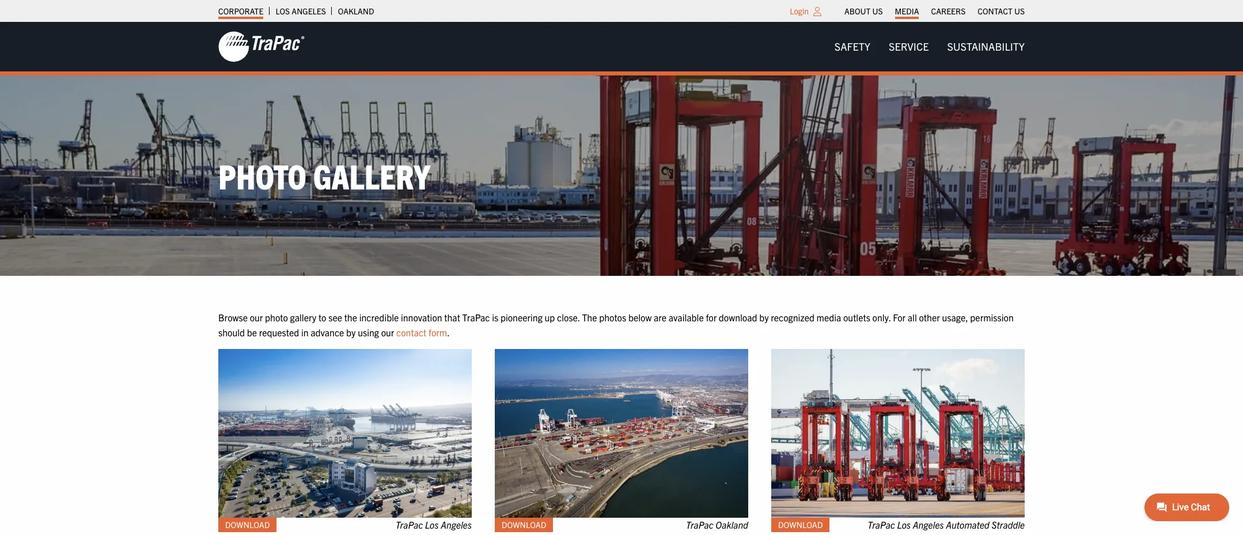 Task type: locate. For each thing, give the bounding box(es) containing it.
us for about us
[[872, 6, 883, 16]]

oakland inside main content
[[716, 520, 748, 531]]

1 horizontal spatial download link
[[495, 518, 553, 533]]

permission
[[970, 312, 1014, 323]]

1 horizontal spatial download
[[502, 520, 546, 531]]

photo
[[265, 312, 288, 323]]

should
[[218, 327, 245, 338]]

2 horizontal spatial download link
[[771, 518, 830, 533]]

0 vertical spatial our
[[250, 312, 263, 323]]

corporate image
[[218, 31, 305, 63]]

1 us from the left
[[872, 6, 883, 16]]

2 horizontal spatial angeles
[[913, 520, 944, 531]]

are
[[654, 312, 667, 323]]

contact us
[[978, 6, 1025, 16]]

us right contact
[[1014, 6, 1025, 16]]

1 horizontal spatial us
[[1014, 6, 1025, 16]]

menu bar down careers
[[825, 35, 1034, 58]]

usage,
[[942, 312, 968, 323]]

1 horizontal spatial los
[[425, 520, 439, 531]]

form
[[429, 327, 447, 338]]

main content containing browse our photo gallery to see the incredible innovation that trapac is pioneering up close. the photos below are available for download by recognized media outlets only. for all other usage, permission should be requested in advance by using our
[[207, 311, 1243, 535]]

for
[[706, 312, 717, 323]]

photo
[[218, 155, 307, 197]]

trapac los angeles automated straddle carrier image
[[771, 349, 1025, 518]]

los inside 'link'
[[276, 6, 290, 16]]

our
[[250, 312, 263, 323], [381, 327, 394, 338]]

1 horizontal spatial our
[[381, 327, 394, 338]]

0 horizontal spatial angeles
[[292, 6, 326, 16]]

2 horizontal spatial download
[[778, 520, 823, 531]]

incredible
[[359, 312, 399, 323]]

by down the on the bottom of the page
[[346, 327, 356, 338]]

browse our photo gallery to see the incredible innovation that trapac is pioneering up close. the photos below are available for download by recognized media outlets only. for all other usage, permission should be requested in advance by using our
[[218, 312, 1014, 338]]

contact
[[978, 6, 1013, 16]]

photos
[[599, 312, 626, 323]]

0 vertical spatial menu bar
[[839, 3, 1031, 19]]

only.
[[873, 312, 891, 323]]

1 vertical spatial menu bar
[[825, 35, 1034, 58]]

up
[[545, 312, 555, 323]]

our down incredible
[[381, 327, 394, 338]]

1 vertical spatial oakland
[[716, 520, 748, 531]]

0 horizontal spatial download
[[225, 520, 270, 531]]

available
[[669, 312, 704, 323]]

los
[[276, 6, 290, 16], [425, 520, 439, 531], [897, 520, 911, 531]]

angeles inside trapac los angeles automated straddle carrier
[[913, 520, 944, 531]]

menu bar up service
[[839, 3, 1031, 19]]

the
[[344, 312, 357, 323]]

sustainability link
[[938, 35, 1034, 58]]

download for trapac los angeles automated straddle carrier
[[778, 520, 823, 531]]

2 download from the left
[[502, 520, 546, 531]]

gallery
[[313, 155, 430, 197]]

login link
[[790, 6, 809, 16]]

2 horizontal spatial los
[[897, 520, 911, 531]]

1 horizontal spatial oakland
[[716, 520, 748, 531]]

menu bar
[[839, 3, 1031, 19], [825, 35, 1034, 58]]

0 horizontal spatial los
[[276, 6, 290, 16]]

download link
[[218, 518, 277, 533], [495, 518, 553, 533], [771, 518, 830, 533]]

below
[[628, 312, 652, 323]]

1 vertical spatial our
[[381, 327, 394, 338]]

trapac oakland image
[[495, 349, 748, 518]]

oakland link
[[338, 3, 374, 19]]

0 horizontal spatial oakland
[[338, 6, 374, 16]]

angeles
[[292, 6, 326, 16], [441, 520, 472, 531], [913, 520, 944, 531]]

0 horizontal spatial us
[[872, 6, 883, 16]]

corporate
[[218, 6, 263, 16]]

3 download from the left
[[778, 520, 823, 531]]

2 download link from the left
[[495, 518, 553, 533]]

download link for trapac oakland
[[495, 518, 553, 533]]

1 vertical spatial by
[[346, 327, 356, 338]]

download link for trapac los angeles
[[218, 518, 277, 533]]

recognized
[[771, 312, 815, 323]]

0 horizontal spatial download link
[[218, 518, 277, 533]]

using
[[358, 327, 379, 338]]

trapac inside trapac los angeles automated straddle carrier
[[868, 520, 895, 531]]

1 horizontal spatial angeles
[[441, 520, 472, 531]]

0 vertical spatial by
[[759, 312, 769, 323]]

corporate link
[[218, 3, 263, 19]]

by
[[759, 312, 769, 323], [346, 327, 356, 338]]

main content
[[207, 311, 1243, 535]]

los inside trapac los angeles automated straddle carrier
[[897, 520, 911, 531]]

trapac los angeles automated straddle carrier
[[868, 520, 1025, 535]]

close.
[[557, 312, 580, 323]]

by right download
[[759, 312, 769, 323]]

contact
[[396, 327, 427, 338]]

1 download link from the left
[[218, 518, 277, 533]]

download
[[225, 520, 270, 531], [502, 520, 546, 531], [778, 520, 823, 531]]

us
[[872, 6, 883, 16], [1014, 6, 1025, 16]]

download link for trapac los angeles automated straddle carrier
[[771, 518, 830, 533]]

about us link
[[845, 3, 883, 19]]

3 download link from the left
[[771, 518, 830, 533]]

2 us from the left
[[1014, 6, 1025, 16]]

that
[[444, 312, 460, 323]]

oakland
[[338, 6, 374, 16], [716, 520, 748, 531]]

trapac for trapac los angeles automated straddle carrier
[[868, 520, 895, 531]]

us right about
[[872, 6, 883, 16]]

trapac
[[462, 312, 490, 323], [396, 520, 423, 531], [686, 520, 713, 531], [868, 520, 895, 531]]

1 download from the left
[[225, 520, 270, 531]]

straddle
[[992, 520, 1025, 531]]

gallery
[[290, 312, 316, 323]]

innovation
[[401, 312, 442, 323]]

our up the be
[[250, 312, 263, 323]]

.
[[447, 327, 450, 338]]

los angeles link
[[276, 3, 326, 19]]

download for trapac los angeles
[[225, 520, 270, 531]]

us for contact us
[[1014, 6, 1025, 16]]



Task type: describe. For each thing, give the bounding box(es) containing it.
trapac inside 'browse our photo gallery to see the incredible innovation that trapac is pioneering up close. the photos below are available for download by recognized media outlets only. for all other usage, permission should be requested in advance by using our'
[[462, 312, 490, 323]]

angeles for trapac los angeles
[[441, 520, 472, 531]]

media link
[[895, 3, 919, 19]]

advance
[[311, 327, 344, 338]]

trapac los angeles
[[396, 520, 472, 531]]

outlets
[[843, 312, 870, 323]]

all
[[908, 312, 917, 323]]

pioneering
[[501, 312, 543, 323]]

angeles for trapac los angeles automated straddle carrier
[[913, 520, 944, 531]]

other
[[919, 312, 940, 323]]

carrier
[[998, 534, 1025, 535]]

light image
[[813, 7, 822, 16]]

is
[[492, 312, 498, 323]]

automated
[[946, 520, 990, 531]]

be
[[247, 327, 257, 338]]

the
[[582, 312, 597, 323]]

1 horizontal spatial by
[[759, 312, 769, 323]]

los for trapac los angeles automated straddle carrier
[[897, 520, 911, 531]]

media
[[895, 6, 919, 16]]

login
[[790, 6, 809, 16]]

trapac for trapac oakland
[[686, 520, 713, 531]]

trapac los angeles image
[[218, 349, 472, 518]]

0 horizontal spatial by
[[346, 327, 356, 338]]

service link
[[880, 35, 938, 58]]

menu bar containing safety
[[825, 35, 1034, 58]]

browse
[[218, 312, 248, 323]]

menu bar containing about us
[[839, 3, 1031, 19]]

photo gallery
[[218, 155, 430, 197]]

sustainability
[[947, 40, 1025, 53]]

requested
[[259, 327, 299, 338]]

about us
[[845, 6, 883, 16]]

about
[[845, 6, 871, 16]]

download for trapac oakland
[[502, 520, 546, 531]]

to
[[319, 312, 326, 323]]

download
[[719, 312, 757, 323]]

service
[[889, 40, 929, 53]]

in
[[301, 327, 309, 338]]

contact us link
[[978, 3, 1025, 19]]

contact form .
[[396, 327, 450, 338]]

0 horizontal spatial our
[[250, 312, 263, 323]]

0 vertical spatial oakland
[[338, 6, 374, 16]]

careers
[[931, 6, 966, 16]]

careers link
[[931, 3, 966, 19]]

for
[[893, 312, 906, 323]]

media
[[817, 312, 841, 323]]

safety link
[[825, 35, 880, 58]]

trapac oakland
[[686, 520, 748, 531]]

see
[[328, 312, 342, 323]]

contact form link
[[396, 327, 447, 338]]

safety
[[835, 40, 871, 53]]

los for trapac los angeles
[[425, 520, 439, 531]]

los angeles
[[276, 6, 326, 16]]

angeles inside 'link'
[[292, 6, 326, 16]]

trapac for trapac los angeles
[[396, 520, 423, 531]]



Task type: vqa. For each thing, say whether or not it's contained in the screenshot.
topmost has
no



